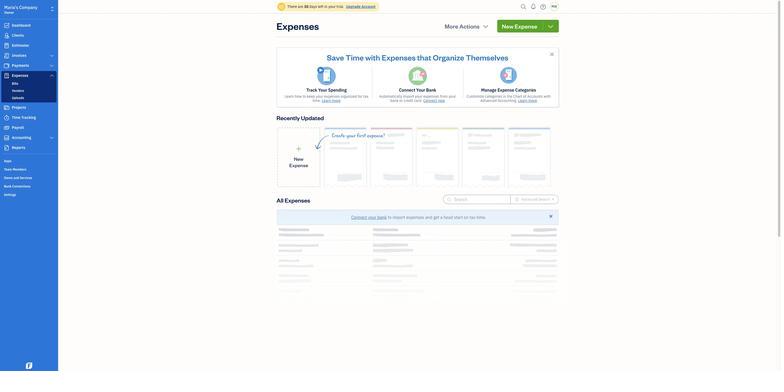 Task type: locate. For each thing, give the bounding box(es) containing it.
expense down search image
[[515, 22, 538, 30]]

2 vertical spatial expense
[[289, 162, 308, 168]]

4 chevron large down image from the top
[[49, 136, 54, 140]]

import
[[403, 94, 414, 99], [393, 215, 405, 220]]

1 horizontal spatial bank
[[426, 88, 436, 93]]

1 horizontal spatial new
[[502, 22, 514, 30]]

chevrondown image inside more actions dropdown button
[[482, 22, 490, 30]]

start
[[454, 215, 463, 220]]

time
[[346, 52, 364, 62], [12, 115, 20, 120]]

tracking
[[21, 115, 36, 120]]

items
[[4, 176, 13, 180]]

1 vertical spatial in
[[503, 94, 506, 99]]

0 vertical spatial time.
[[313, 98, 321, 103]]

chevron large down image up reports link
[[49, 136, 54, 140]]

0 vertical spatial to
[[303, 94, 306, 99]]

team members
[[4, 168, 26, 172]]

more
[[332, 98, 341, 103], [529, 98, 537, 103]]

time. down track
[[313, 98, 321, 103]]

tax
[[363, 94, 369, 99], [470, 215, 476, 220]]

chevron large down image for expenses
[[49, 73, 54, 78]]

learn down the track your spending
[[322, 98, 331, 103]]

2 your from the left
[[416, 88, 425, 93]]

chevron large down image down estimates link
[[49, 54, 54, 58]]

close image
[[549, 214, 554, 219]]

2 horizontal spatial expense
[[515, 22, 538, 30]]

time inside main "element"
[[12, 115, 20, 120]]

0 horizontal spatial expense
[[289, 162, 308, 168]]

from
[[440, 94, 448, 99]]

1 horizontal spatial with
[[544, 94, 551, 99]]

new expense button
[[497, 20, 559, 33]]

learn for track your spending
[[322, 98, 331, 103]]

1 horizontal spatial learn
[[322, 98, 331, 103]]

1 vertical spatial with
[[544, 94, 551, 99]]

time. inside learn how to keep your expenses organized for tax time.
[[313, 98, 321, 103]]

new
[[502, 22, 514, 30], [294, 156, 304, 162]]

bank up connect now
[[426, 88, 436, 93]]

your up automatically import your expenses from your bank or credit card.
[[416, 88, 425, 93]]

0 horizontal spatial new expense
[[289, 156, 308, 168]]

and
[[13, 176, 19, 180], [425, 215, 433, 220]]

0 horizontal spatial new
[[294, 156, 304, 162]]

estimates link
[[1, 41, 57, 50]]

notifications image
[[529, 1, 538, 12]]

2 chevron large down image from the top
[[49, 64, 54, 68]]

0 horizontal spatial tax
[[363, 94, 369, 99]]

1 horizontal spatial bank
[[390, 98, 399, 103]]

0 horizontal spatial to
[[303, 94, 306, 99]]

1 horizontal spatial to
[[388, 215, 392, 220]]

services
[[20, 176, 32, 180]]

to inside learn how to keep your expenses organized for tax time.
[[303, 94, 306, 99]]

0 vertical spatial and
[[13, 176, 19, 180]]

credit
[[404, 98, 413, 103]]

2 more from the left
[[529, 98, 537, 103]]

tax right for
[[363, 94, 369, 99]]

time right save
[[346, 52, 364, 62]]

left
[[318, 4, 324, 9]]

upgrade account link
[[345, 4, 376, 9]]

2 chevrondown image from the left
[[547, 22, 554, 30]]

a
[[441, 215, 443, 220]]

connect your bank
[[399, 88, 436, 93]]

invoices link
[[1, 51, 57, 61]]

learn down categories
[[518, 98, 528, 103]]

learn left how
[[285, 94, 294, 99]]

connect for connect your bank
[[399, 88, 415, 93]]

1 horizontal spatial learn more
[[518, 98, 537, 103]]

1 vertical spatial connect
[[424, 98, 437, 103]]

reports
[[12, 145, 25, 150]]

to right connect your bank button
[[388, 215, 392, 220]]

learn more down categories
[[518, 98, 537, 103]]

go to help image
[[539, 3, 548, 11]]

2 learn more from the left
[[518, 98, 537, 103]]

company
[[19, 5, 37, 10]]

chevrondown image down the mw 'dropdown button'
[[547, 22, 554, 30]]

chevrondown image
[[482, 22, 490, 30], [547, 22, 554, 30]]

0 horizontal spatial time
[[12, 115, 20, 120]]

0 horizontal spatial more
[[332, 98, 341, 103]]

0 vertical spatial new expense
[[502, 22, 538, 30]]

1 more from the left
[[332, 98, 341, 103]]

expense inside 'link'
[[289, 162, 308, 168]]

0 horizontal spatial with
[[365, 52, 380, 62]]

chevron large down image inside the invoices link
[[49, 54, 54, 58]]

dashboard
[[12, 23, 31, 28]]

more right of on the top right of the page
[[529, 98, 537, 103]]

2 horizontal spatial learn
[[518, 98, 528, 103]]

1 vertical spatial bank
[[378, 215, 387, 220]]

payments link
[[1, 61, 57, 71]]

connect your bank button
[[351, 214, 387, 221]]

all expenses
[[277, 197, 310, 204]]

chevrondown image inside new expense button
[[547, 22, 554, 30]]

organize
[[433, 52, 465, 62]]

0 vertical spatial tax
[[363, 94, 369, 99]]

in left 'the' at the top right
[[503, 94, 506, 99]]

1 horizontal spatial time
[[346, 52, 364, 62]]

1 chevron large down image from the top
[[49, 54, 54, 58]]

freshbooks image
[[25, 363, 33, 369]]

new expense down search image
[[502, 22, 538, 30]]

learn
[[285, 94, 294, 99], [322, 98, 331, 103], [518, 98, 528, 103]]

2 vertical spatial connect
[[351, 215, 367, 220]]

1 horizontal spatial connect
[[399, 88, 415, 93]]

0 vertical spatial connect
[[399, 88, 415, 93]]

learn more
[[322, 98, 341, 103], [518, 98, 537, 103]]

time right "timer" image
[[12, 115, 20, 120]]

items and services
[[4, 176, 32, 180]]

money image
[[3, 125, 10, 131]]

vendors link
[[2, 88, 56, 94]]

members
[[13, 168, 26, 172]]

expenses down the spending
[[324, 94, 340, 99]]

learn more for categories
[[518, 98, 537, 103]]

track your spending
[[307, 88, 347, 93]]

1 vertical spatial new
[[294, 156, 304, 162]]

0 vertical spatial import
[[403, 94, 414, 99]]

settings link
[[1, 191, 57, 199]]

1 vertical spatial expense
[[498, 88, 514, 93]]

expenses inside learn how to keep your expenses organized for tax time.
[[324, 94, 340, 99]]

0 horizontal spatial and
[[13, 176, 19, 180]]

chevrondown image right actions
[[482, 22, 490, 30]]

1 vertical spatial to
[[388, 215, 392, 220]]

card.
[[414, 98, 423, 103]]

themselves
[[466, 52, 509, 62]]

expenses for organized
[[324, 94, 340, 99]]

1 horizontal spatial time.
[[477, 215, 486, 220]]

track
[[307, 88, 317, 93]]

chevron large down image for invoices
[[49, 54, 54, 58]]

and right items
[[13, 176, 19, 180]]

chevron large down image inside accounting link
[[49, 136, 54, 140]]

manage
[[481, 88, 497, 93]]

1 vertical spatial time.
[[477, 215, 486, 220]]

0 vertical spatial bank
[[426, 88, 436, 93]]

new expense down plus image
[[289, 156, 308, 168]]

expense up 'the' at the top right
[[498, 88, 514, 93]]

1 chevrondown image from the left
[[482, 22, 490, 30]]

1 vertical spatial new expense
[[289, 156, 308, 168]]

all
[[277, 197, 284, 204]]

0 horizontal spatial time.
[[313, 98, 321, 103]]

1 vertical spatial and
[[425, 215, 433, 220]]

project image
[[3, 105, 10, 111]]

1 horizontal spatial expense
[[498, 88, 514, 93]]

0 horizontal spatial chevrondown image
[[482, 22, 490, 30]]

with inside customize categories in the chart of accounts with advanced accounting.
[[544, 94, 551, 99]]

bank connections link
[[1, 182, 57, 190]]

1 vertical spatial tax
[[470, 215, 476, 220]]

1 vertical spatial bank
[[4, 185, 11, 188]]

0 horizontal spatial bank
[[378, 215, 387, 220]]

bills link
[[2, 81, 56, 87]]

expense down plus image
[[289, 162, 308, 168]]

tax right on
[[470, 215, 476, 220]]

1 horizontal spatial new expense
[[502, 22, 538, 30]]

0 horizontal spatial connect
[[351, 215, 367, 220]]

chevron large down image inside expenses link
[[49, 73, 54, 78]]

0 horizontal spatial your
[[318, 88, 327, 93]]

your
[[318, 88, 327, 93], [416, 88, 425, 93]]

1 horizontal spatial more
[[529, 98, 537, 103]]

learn more down the track your spending
[[322, 98, 341, 103]]

1 learn more from the left
[[322, 98, 341, 103]]

dashboard link
[[1, 21, 57, 30]]

estimates
[[12, 43, 29, 48]]

your up learn how to keep your expenses organized for tax time.
[[318, 88, 327, 93]]

1 horizontal spatial tax
[[470, 215, 476, 220]]

connect your bank to import expenses and get a head start on tax time.
[[351, 215, 486, 220]]

2 horizontal spatial connect
[[424, 98, 437, 103]]

in right the left in the top left of the page
[[325, 4, 328, 9]]

connect
[[399, 88, 415, 93], [424, 98, 437, 103], [351, 215, 367, 220]]

1 vertical spatial time
[[12, 115, 20, 120]]

learn inside learn how to keep your expenses organized for tax time.
[[285, 94, 294, 99]]

head
[[444, 215, 453, 220]]

with
[[365, 52, 380, 62], [544, 94, 551, 99]]

chevron large down image up bills link
[[49, 73, 54, 78]]

to right how
[[303, 94, 306, 99]]

trial.
[[337, 4, 344, 9]]

estimate image
[[3, 43, 10, 48]]

1 horizontal spatial chevrondown image
[[547, 22, 554, 30]]

bank
[[426, 88, 436, 93], [4, 185, 11, 188]]

0 vertical spatial new
[[502, 22, 514, 30]]

manage expense categories image
[[500, 67, 517, 84]]

expenses
[[324, 94, 340, 99], [423, 94, 439, 99], [406, 215, 424, 220]]

1 horizontal spatial your
[[416, 88, 425, 93]]

1 horizontal spatial in
[[503, 94, 506, 99]]

payment image
[[3, 63, 10, 68]]

bank down items
[[4, 185, 11, 188]]

chevrondown image for more actions
[[482, 22, 490, 30]]

mw
[[552, 4, 557, 8]]

more down the spending
[[332, 98, 341, 103]]

0 horizontal spatial bank
[[4, 185, 11, 188]]

chevron large down image
[[49, 54, 54, 58], [49, 64, 54, 68], [49, 73, 54, 78], [49, 136, 54, 140]]

time. right on
[[477, 215, 486, 220]]

0 horizontal spatial learn
[[285, 94, 294, 99]]

plus image
[[296, 146, 302, 152]]

customize categories in the chart of accounts with advanced accounting.
[[467, 94, 551, 103]]

chart image
[[3, 135, 10, 141]]

1 your from the left
[[318, 88, 327, 93]]

0 vertical spatial expense
[[515, 22, 538, 30]]

chevron large down image up expenses link
[[49, 64, 54, 68]]

3 chevron large down image from the top
[[49, 73, 54, 78]]

new expense
[[502, 22, 538, 30], [289, 156, 308, 168]]

0 vertical spatial bank
[[390, 98, 399, 103]]

invoice image
[[3, 53, 10, 58]]

expenses left from
[[423, 94, 439, 99]]

chevrondown image for new expense
[[547, 22, 554, 30]]

new inside button
[[502, 22, 514, 30]]

expenses left the get
[[406, 215, 424, 220]]

expenses
[[277, 20, 319, 32], [382, 52, 416, 62], [12, 73, 28, 78], [285, 197, 310, 204]]

time.
[[313, 98, 321, 103], [477, 215, 486, 220]]

bank
[[390, 98, 399, 103], [378, 215, 387, 220]]

expenses left the that
[[382, 52, 416, 62]]

expenses up the bills
[[12, 73, 28, 78]]

0 vertical spatial time
[[346, 52, 364, 62]]

on
[[464, 215, 469, 220]]

keep
[[307, 94, 315, 99]]

accounts
[[528, 94, 543, 99]]

invoices
[[12, 53, 26, 58]]

0 horizontal spatial in
[[325, 4, 328, 9]]

0 horizontal spatial learn more
[[322, 98, 341, 103]]

and left the get
[[425, 215, 433, 220]]



Task type: describe. For each thing, give the bounding box(es) containing it.
crown image
[[279, 4, 284, 9]]

for
[[358, 94, 363, 99]]

of
[[523, 94, 527, 99]]

get
[[434, 215, 440, 220]]

save
[[327, 52, 344, 62]]

clients
[[12, 33, 24, 38]]

import inside automatically import your expenses from your bank or credit card.
[[403, 94, 414, 99]]

recently updated
[[277, 114, 324, 122]]

categories
[[485, 94, 502, 99]]

projects link
[[1, 103, 57, 113]]

track your spending image
[[317, 67, 336, 85]]

there are 30 days left in your trial. upgrade account
[[287, 4, 376, 9]]

connect now
[[424, 98, 445, 103]]

reports link
[[1, 143, 57, 153]]

payments
[[12, 63, 29, 68]]

clients link
[[1, 31, 57, 40]]

spending
[[328, 88, 347, 93]]

new expense button
[[497, 20, 559, 33]]

items and services link
[[1, 174, 57, 182]]

bank inside main "element"
[[4, 185, 11, 188]]

categories
[[515, 88, 536, 93]]

team members link
[[1, 165, 57, 173]]

connect your bank image
[[409, 67, 427, 85]]

bills
[[12, 82, 18, 86]]

apps
[[4, 159, 11, 163]]

new expense inside button
[[502, 22, 538, 30]]

expenses link
[[1, 71, 57, 81]]

your for connect
[[416, 88, 425, 93]]

search image
[[520, 3, 528, 11]]

vendors
[[12, 89, 24, 93]]

days
[[310, 4, 317, 9]]

the
[[507, 94, 513, 99]]

maria's
[[4, 5, 18, 10]]

automatically import your expenses from your bank or credit card.
[[379, 94, 456, 103]]

client image
[[3, 33, 10, 38]]

tax inside learn how to keep your expenses organized for tax time.
[[363, 94, 369, 99]]

more
[[445, 22, 458, 30]]

new expense link
[[277, 128, 320, 187]]

settings
[[4, 193, 16, 197]]

main element
[[0, 0, 71, 371]]

save time with expenses that organize themselves
[[327, 52, 509, 62]]

payroll
[[12, 125, 24, 130]]

chart
[[513, 94, 523, 99]]

advanced
[[481, 98, 497, 103]]

Search text field
[[454, 195, 502, 204]]

expenses right all
[[285, 197, 310, 204]]

owner
[[4, 11, 14, 15]]

close image
[[549, 51, 555, 57]]

1 vertical spatial import
[[393, 215, 405, 220]]

and inside the items and services "link"
[[13, 176, 19, 180]]

expense for plus image
[[289, 162, 308, 168]]

customize
[[467, 94, 484, 99]]

account
[[362, 4, 376, 9]]

payroll link
[[1, 123, 57, 133]]

uploads link
[[2, 95, 56, 101]]

accounting
[[12, 135, 31, 140]]

uploads
[[12, 96, 24, 100]]

create
[[332, 133, 345, 139]]

30
[[304, 4, 309, 9]]

recently
[[277, 114, 300, 122]]

maria's company owner
[[4, 5, 37, 15]]

in inside customize categories in the chart of accounts with advanced accounting.
[[503, 94, 506, 99]]

your inside learn how to keep your expenses organized for tax time.
[[316, 94, 323, 99]]

more for categories
[[529, 98, 537, 103]]

updated
[[301, 114, 324, 122]]

more actions
[[445, 22, 480, 30]]

expenses for and
[[406, 215, 424, 220]]

expenses inside main "element"
[[12, 73, 28, 78]]

0 vertical spatial in
[[325, 4, 328, 9]]

more for spending
[[332, 98, 341, 103]]

expenses down are
[[277, 20, 319, 32]]

manage expense categories
[[481, 88, 536, 93]]

0 vertical spatial with
[[365, 52, 380, 62]]

team
[[4, 168, 12, 172]]

connect for connect now
[[424, 98, 437, 103]]

new expense inside 'link'
[[289, 156, 308, 168]]

how
[[295, 94, 302, 99]]

expense image
[[3, 73, 10, 79]]

your for track
[[318, 88, 327, 93]]

apps link
[[1, 157, 57, 165]]

expenses inside automatically import your expenses from your bank or credit card.
[[423, 94, 439, 99]]

expense inside button
[[515, 22, 538, 30]]

learn how to keep your expenses organized for tax time.
[[285, 94, 369, 103]]

learn for manage expense categories
[[518, 98, 528, 103]]

bank connections
[[4, 185, 30, 188]]

time tracking
[[12, 115, 36, 120]]

learn more for spending
[[322, 98, 341, 103]]

timer image
[[3, 115, 10, 121]]

now
[[438, 98, 445, 103]]

first
[[357, 133, 366, 139]]

bank inside automatically import your expenses from your bank or credit card.
[[390, 98, 399, 103]]

new inside 'link'
[[294, 156, 304, 162]]

time tracking link
[[1, 113, 57, 123]]

there
[[287, 4, 297, 9]]

dashboard image
[[3, 23, 10, 28]]

mw button
[[550, 2, 559, 11]]

more actions button
[[440, 20, 494, 33]]

report image
[[3, 145, 10, 151]]

actions
[[460, 22, 480, 30]]

organized
[[341, 94, 357, 99]]

or
[[400, 98, 403, 103]]

expense for manage expense categories image
[[498, 88, 514, 93]]

accounting.
[[498, 98, 518, 103]]

chevron large down image for accounting
[[49, 136, 54, 140]]

upgrade
[[346, 4, 361, 9]]

projects
[[12, 105, 26, 110]]

connections
[[12, 185, 30, 188]]

are
[[298, 4, 303, 9]]

that
[[417, 52, 432, 62]]

create your first expense!
[[332, 133, 385, 139]]

1 horizontal spatial and
[[425, 215, 433, 220]]

chevron large down image for payments
[[49, 64, 54, 68]]



Task type: vqa. For each thing, say whether or not it's contained in the screenshot.
topmost out
no



